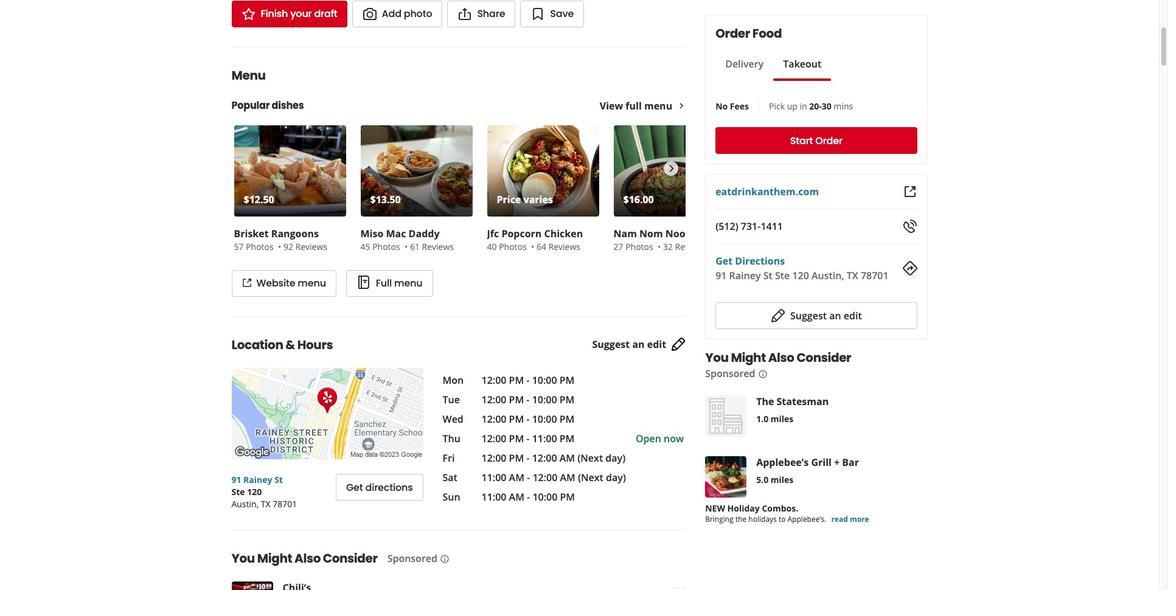 Task type: locate. For each thing, give the bounding box(es) containing it.
3 photos from the left
[[499, 241, 527, 253]]

0 horizontal spatial 91
[[232, 474, 241, 486]]

photos down mac
[[373, 241, 400, 253]]

1 (next from the top
[[578, 452, 603, 465]]

12:00 for wed
[[482, 413, 507, 426]]

pick
[[769, 100, 785, 112]]

12:00 down 12:00 pm - 11:00 pm
[[482, 452, 507, 465]]

order food
[[716, 25, 782, 42]]

12:00 pm - 10:00 pm for tue
[[482, 393, 575, 407]]

day) for 11:00 am - 12:00 am (next day)
[[606, 471, 626, 484]]

1 horizontal spatial order
[[816, 134, 843, 148]]

0 vertical spatial day)
[[606, 452, 626, 465]]

1 vertical spatial rainey
[[243, 474, 272, 486]]

24 camera v2 image
[[362, 7, 377, 21]]

tx up suggest an edit button
[[847, 269, 859, 282]]

0 horizontal spatial 120
[[247, 486, 262, 498]]

get inside get directions 91 rainey st ste 120 austin, tx 78701
[[716, 254, 733, 268]]

2 reviews from the left
[[422, 241, 454, 253]]

1 horizontal spatial an
[[830, 309, 841, 323]]

0 horizontal spatial might
[[257, 550, 292, 567]]

12:00
[[482, 374, 507, 387], [482, 393, 507, 407], [482, 413, 507, 426], [482, 432, 507, 445], [482, 452, 507, 465], [532, 452, 557, 465], [533, 471, 558, 484]]

order
[[716, 25, 750, 42], [816, 134, 843, 148]]

1 vertical spatial day)
[[606, 471, 626, 484]]

delivery
[[726, 57, 764, 71]]

ste inside '91 rainey st ste 120 austin, tx 78701'
[[232, 486, 245, 498]]

0 horizontal spatial rainey
[[243, 474, 272, 486]]

- for tue
[[527, 393, 530, 407]]

0 horizontal spatial get
[[346, 480, 363, 494]]

120 inside get directions 91 rainey st ste 120 austin, tx 78701
[[793, 269, 809, 282]]

0 horizontal spatial ste
[[232, 486, 245, 498]]

1 horizontal spatial suggest an edit
[[791, 309, 862, 323]]

miles inside applebee's grill + bar 5.0 miles
[[771, 474, 794, 486]]

suggest
[[791, 309, 827, 323], [592, 338, 630, 351]]

0 vertical spatial ste
[[775, 269, 790, 282]]

1 vertical spatial sponsored
[[387, 552, 438, 565]]

4 reviews from the left
[[675, 241, 707, 253]]

0 vertical spatial consider
[[797, 349, 852, 366]]

1 horizontal spatial tx
[[847, 269, 859, 282]]

11:00 for 10:00
[[482, 491, 507, 504]]

the statesman link
[[757, 395, 829, 408]]

suggest an edit left 24 pencil v2 image
[[592, 338, 666, 351]]

finish your draft link
[[232, 1, 347, 27]]

bar
[[842, 456, 859, 469]]

ste inside get directions 91 rainey st ste 120 austin, tx 78701
[[775, 269, 790, 282]]

austin, down 91 rainey st link
[[232, 498, 259, 510]]

ste down 91 rainey st link
[[232, 486, 245, 498]]

0 vertical spatial 12:00 pm - 10:00 pm
[[482, 374, 575, 387]]

32
[[663, 241, 673, 253]]

get directions link
[[336, 474, 423, 501]]

1 horizontal spatial consider
[[797, 349, 852, 366]]

- for fri
[[527, 452, 530, 465]]

you might also consider
[[705, 349, 852, 366], [232, 550, 378, 567]]

sponsored
[[705, 367, 756, 380], [387, 552, 438, 565]]

(next down 12:00 pm - 12:00 am (next day) at the bottom of the page
[[578, 471, 604, 484]]

applebee's grill + bar 5.0 miles
[[757, 456, 859, 486]]

1 horizontal spatial also
[[768, 349, 795, 366]]

am up 11:00 am - 12:00 am (next day)
[[560, 452, 575, 465]]

0 vertical spatial tx
[[847, 269, 859, 282]]

0 vertical spatial miles
[[771, 413, 794, 425]]

reviews down noodle
[[675, 241, 707, 253]]

11:00
[[532, 432, 557, 445], [482, 471, 507, 484], [482, 491, 507, 504]]

jfc popcorn chicken image
[[487, 125, 599, 217]]

tab list
[[716, 57, 831, 81]]

11:00 am - 12:00 am (next day)
[[482, 471, 626, 484]]

photos inside nam nom noodle salad 27 photos
[[626, 241, 653, 253]]

1 vertical spatial edit
[[647, 338, 666, 351]]

0 horizontal spatial also
[[295, 550, 321, 567]]

suggest an edit inside the location & hours 'element'
[[592, 338, 666, 351]]

reviews down the chicken
[[549, 241, 581, 253]]

0 horizontal spatial austin,
[[232, 498, 259, 510]]

0 vertical spatial (next
[[578, 452, 603, 465]]

12:00 pm - 10:00 pm for mon
[[482, 374, 575, 387]]

add
[[382, 7, 402, 21]]

st inside '91 rainey st ste 120 austin, tx 78701'
[[275, 474, 283, 486]]

0 horizontal spatial sponsored
[[387, 552, 438, 565]]

1.0
[[757, 413, 769, 425]]

0 vertical spatial get
[[716, 254, 733, 268]]

1 vertical spatial you might also consider
[[232, 550, 378, 567]]

1 vertical spatial suggest an edit
[[592, 338, 666, 351]]

12:00 pm - 10:00 pm
[[482, 374, 575, 387], [482, 393, 575, 407], [482, 413, 575, 426]]

2 photos from the left
[[373, 241, 400, 253]]

0 vertical spatial st
[[764, 269, 773, 282]]

chili's image
[[232, 582, 273, 590]]

0 vertical spatial you might also consider
[[705, 349, 852, 366]]

1 horizontal spatial ste
[[775, 269, 790, 282]]

1 horizontal spatial menu
[[394, 276, 423, 290]]

1 horizontal spatial edit
[[844, 309, 862, 323]]

0 vertical spatial 16 info v2 image
[[758, 369, 768, 379]]

1 horizontal spatial rainey
[[729, 269, 761, 282]]

12:00 right mon
[[482, 374, 507, 387]]

an inside button
[[830, 309, 841, 323]]

mins
[[834, 100, 853, 112]]

1 horizontal spatial 120
[[793, 269, 809, 282]]

takeout
[[783, 57, 822, 71]]

1 horizontal spatial austin,
[[812, 269, 844, 282]]

hours
[[297, 337, 333, 354]]

website menu
[[257, 276, 326, 290]]

12:00 pm - 12:00 am (next day)
[[482, 452, 626, 465]]

1 vertical spatial order
[[816, 134, 843, 148]]

menu right full
[[394, 276, 423, 290]]

tx inside get directions 91 rainey st ste 120 austin, tx 78701
[[847, 269, 859, 282]]

0 horizontal spatial suggest an edit
[[592, 338, 666, 351]]

you up chili's 'image' on the left
[[232, 550, 255, 567]]

1 vertical spatial austin,
[[232, 498, 259, 510]]

1 photos from the left
[[246, 241, 274, 253]]

menu left '14 chevron right outline' icon
[[644, 99, 673, 113]]

might up chili's 'image' on the left
[[257, 550, 292, 567]]

nom
[[640, 227, 663, 240]]

brisket rangoons image
[[234, 125, 346, 217]]

24 external link v2 image
[[903, 184, 917, 199]]

0 horizontal spatial 16 info v2 image
[[440, 554, 450, 564]]

1 horizontal spatial you might also consider
[[705, 349, 852, 366]]

1 vertical spatial 91
[[232, 474, 241, 486]]

1 vertical spatial 11:00
[[482, 471, 507, 484]]

0 vertical spatial you
[[705, 349, 729, 366]]

rainey inside get directions 91 rainey st ste 120 austin, tx 78701
[[729, 269, 761, 282]]

photos down 'brisket'
[[246, 241, 274, 253]]

1 horizontal spatial st
[[764, 269, 773, 282]]

12:00 up 12:00 pm - 11:00 pm
[[482, 413, 507, 426]]

92 reviews
[[284, 241, 327, 253]]

1 horizontal spatial you
[[705, 349, 729, 366]]

menu for full menu
[[394, 276, 423, 290]]

reviews down rangoons
[[295, 241, 327, 253]]

78701 down 91 rainey st link
[[273, 498, 297, 510]]

0 vertical spatial 91
[[716, 269, 727, 282]]

0 vertical spatial might
[[731, 349, 766, 366]]

get inside the location & hours 'element'
[[346, 480, 363, 494]]

0 vertical spatial also
[[768, 349, 795, 366]]

120 up suggest an edit button
[[793, 269, 809, 282]]

menu
[[232, 67, 266, 84]]

miles right '1.0'
[[771, 413, 794, 425]]

- for mon
[[527, 374, 530, 387]]

1 vertical spatial 78701
[[273, 498, 297, 510]]

+
[[834, 456, 840, 469]]

0 vertical spatial edit
[[844, 309, 862, 323]]

0 vertical spatial 78701
[[861, 269, 889, 282]]

3 12:00 pm - 10:00 pm from the top
[[482, 413, 575, 426]]

0 horizontal spatial st
[[275, 474, 283, 486]]

read
[[832, 514, 848, 525]]

57
[[234, 241, 244, 253]]

1 horizontal spatial 91
[[716, 269, 727, 282]]

24 star v2 image
[[241, 7, 256, 21]]

price
[[497, 193, 521, 206]]

1 vertical spatial 12:00 pm - 10:00 pm
[[482, 393, 575, 407]]

2 miles from the top
[[771, 474, 794, 486]]

you might also consider down 24 pencil v2 icon
[[705, 349, 852, 366]]

salad
[[703, 227, 729, 240]]

12:00 pm - 10:00 pm for wed
[[482, 413, 575, 426]]

photos down nom
[[626, 241, 653, 253]]

save button
[[521, 1, 584, 27]]

11:00 right sun
[[482, 491, 507, 504]]

78701 left 24 directions v2 image
[[861, 269, 889, 282]]

0 horizontal spatial edit
[[647, 338, 666, 351]]

1 horizontal spatial 78701
[[861, 269, 889, 282]]

also for the left 16 info v2 image
[[295, 550, 321, 567]]

previous image
[[239, 161, 252, 176]]

draft
[[314, 7, 338, 21]]

your
[[290, 7, 312, 21]]

edit
[[844, 309, 862, 323], [647, 338, 666, 351]]

get down salad
[[716, 254, 733, 268]]

order inside 'button'
[[816, 134, 843, 148]]

jfc popcorn chicken 40 photos
[[487, 227, 583, 253]]

0 horizontal spatial an
[[633, 338, 645, 351]]

in
[[800, 100, 807, 112]]

0 horizontal spatial suggest
[[592, 338, 630, 351]]

day) for 12:00 pm - 12:00 am (next day)
[[606, 452, 626, 465]]

0 vertical spatial sponsored
[[705, 367, 756, 380]]

ste down directions
[[775, 269, 790, 282]]

an
[[830, 309, 841, 323], [633, 338, 645, 351]]

1 horizontal spatial suggest
[[791, 309, 827, 323]]

edit inside button
[[844, 309, 862, 323]]

0 horizontal spatial menu
[[298, 276, 326, 290]]

miles down applebee's
[[771, 474, 794, 486]]

1 vertical spatial 120
[[247, 486, 262, 498]]

0 vertical spatial an
[[830, 309, 841, 323]]

pm
[[509, 374, 524, 387], [560, 374, 575, 387], [509, 393, 524, 407], [560, 393, 575, 407], [509, 413, 524, 426], [560, 413, 575, 426], [509, 432, 524, 445], [560, 432, 575, 445], [509, 452, 524, 465], [560, 491, 575, 504]]

might
[[731, 349, 766, 366], [257, 550, 292, 567]]

1 vertical spatial ste
[[232, 486, 245, 498]]

share button
[[448, 1, 516, 27]]

2 vertical spatial 11:00
[[482, 491, 507, 504]]

1 vertical spatial st
[[275, 474, 283, 486]]

the statesman image
[[705, 396, 747, 437]]

24 more v2 image
[[671, 581, 686, 590]]

(next
[[578, 452, 603, 465], [578, 471, 604, 484]]

1 horizontal spatial sponsored
[[705, 367, 756, 380]]

120 down 91 rainey st link
[[247, 486, 262, 498]]

suggest an edit link
[[592, 337, 686, 352]]

an left 24 pencil v2 image
[[633, 338, 645, 351]]

new
[[705, 503, 725, 514]]

1411
[[761, 220, 783, 233]]

10:00 for mon
[[532, 374, 557, 387]]

2 (next from the top
[[578, 471, 604, 484]]

11:00 up 12:00 pm - 12:00 am (next day) at the bottom of the page
[[532, 432, 557, 445]]

miles
[[771, 413, 794, 425], [771, 474, 794, 486]]

0 vertical spatial 120
[[793, 269, 809, 282]]

order right start
[[816, 134, 843, 148]]

rainey
[[729, 269, 761, 282], [243, 474, 272, 486]]

chicken
[[544, 227, 583, 240]]

location
[[232, 337, 283, 354]]

you might also consider for rightmost 16 info v2 image
[[705, 349, 852, 366]]

12:00 right tue
[[482, 393, 507, 407]]

0 vertical spatial suggest an edit
[[791, 309, 862, 323]]

photos inside jfc popcorn chicken 40 photos
[[499, 241, 527, 253]]

24 menu v2 image
[[357, 275, 371, 290]]

no fees
[[716, 100, 749, 112]]

24 share v2 image
[[458, 7, 472, 21]]

14 chevron right outline image
[[677, 102, 686, 110]]

3 reviews from the left
[[549, 241, 581, 253]]

61
[[410, 241, 420, 253]]

1 vertical spatial get
[[346, 480, 363, 494]]

sat
[[443, 471, 458, 484]]

1 miles from the top
[[771, 413, 794, 425]]

am down 12:00 pm - 12:00 am (next day) at the bottom of the page
[[560, 471, 576, 484]]

map image
[[232, 368, 423, 459]]

91
[[716, 269, 727, 282], [232, 474, 241, 486]]

order up delivery at the top
[[716, 25, 750, 42]]

1 vertical spatial (next
[[578, 471, 604, 484]]

1 vertical spatial consider
[[323, 550, 378, 567]]

might up the
[[731, 349, 766, 366]]

10:00 for wed
[[532, 413, 557, 426]]

27
[[614, 241, 623, 253]]

0 horizontal spatial consider
[[323, 550, 378, 567]]

you right 24 pencil v2 image
[[705, 349, 729, 366]]

(next up 11:00 am - 12:00 am (next day)
[[578, 452, 603, 465]]

91 rainey st ste 120 austin, tx 78701
[[232, 474, 297, 510]]

1 vertical spatial tx
[[261, 498, 271, 510]]

12:00 right thu
[[482, 432, 507, 445]]

st inside get directions 91 rainey st ste 120 austin, tx 78701
[[764, 269, 773, 282]]

1 horizontal spatial get
[[716, 254, 733, 268]]

24 save outline v2 image
[[531, 7, 545, 21]]

0 horizontal spatial you might also consider
[[232, 550, 378, 567]]

1 horizontal spatial 16 info v2 image
[[758, 369, 768, 379]]

40
[[487, 241, 497, 253]]

1 12:00 pm - 10:00 pm from the top
[[482, 374, 575, 387]]

dishes
[[272, 99, 304, 113]]

1 vertical spatial also
[[295, 550, 321, 567]]

- for wed
[[527, 413, 530, 426]]

0 horizontal spatial 78701
[[273, 498, 297, 510]]

suggest an edit right 24 pencil v2 icon
[[791, 309, 862, 323]]

tx inside '91 rainey st ste 120 austin, tx 78701'
[[261, 498, 271, 510]]

you
[[705, 349, 729, 366], [232, 550, 255, 567]]

2 12:00 pm - 10:00 pm from the top
[[482, 393, 575, 407]]

2 vertical spatial 12:00 pm - 10:00 pm
[[482, 413, 575, 426]]

0 horizontal spatial order
[[716, 25, 750, 42]]

an right 24 pencil v2 icon
[[830, 309, 841, 323]]

1 vertical spatial suggest
[[592, 338, 630, 351]]

holiday
[[728, 503, 760, 514]]

1 reviews from the left
[[295, 241, 327, 253]]

get left the directions
[[346, 480, 363, 494]]

- for thu
[[527, 432, 530, 445]]

12:00 for tue
[[482, 393, 507, 407]]

reviews down daddy
[[422, 241, 454, 253]]

11:00 up 11:00 am - 10:00 pm on the bottom left
[[482, 471, 507, 484]]

1 vertical spatial an
[[633, 338, 645, 351]]

20-
[[810, 100, 822, 112]]

location & hours element
[[212, 316, 713, 511]]

photos down popcorn
[[499, 241, 527, 253]]

reviews
[[295, 241, 327, 253], [422, 241, 454, 253], [549, 241, 581, 253], [675, 241, 707, 253]]

78701 inside get directions 91 rainey st ste 120 austin, tx 78701
[[861, 269, 889, 282]]

$12.50
[[244, 193, 274, 206]]

10:00 for tue
[[532, 393, 557, 407]]

0 horizontal spatial tx
[[261, 498, 271, 510]]

directions
[[365, 480, 413, 494]]

16 info v2 image
[[758, 369, 768, 379], [440, 554, 450, 564]]

menu
[[644, 99, 673, 113], [298, 276, 326, 290], [394, 276, 423, 290]]

applebee's grill + bar link
[[757, 456, 859, 469]]

full
[[626, 99, 642, 113]]

1 vertical spatial 16 info v2 image
[[440, 554, 450, 564]]

1 vertical spatial you
[[232, 550, 255, 567]]

92
[[284, 241, 293, 253]]

0 vertical spatial austin,
[[812, 269, 844, 282]]

consider
[[797, 349, 852, 366], [323, 550, 378, 567]]

menu right website
[[298, 276, 326, 290]]

10:00 for sun
[[533, 491, 558, 504]]

austin, up suggest an edit button
[[812, 269, 844, 282]]

4 photos from the left
[[626, 241, 653, 253]]

get
[[716, 254, 733, 268], [346, 480, 363, 494]]

rangoons
[[271, 227, 319, 240]]

0 vertical spatial suggest
[[791, 309, 827, 323]]

1 horizontal spatial might
[[731, 349, 766, 366]]

tx down 91 rainey st link
[[261, 498, 271, 510]]

suggest an edit inside button
[[791, 309, 862, 323]]

you might also consider up chili's 'image' on the left
[[232, 550, 378, 567]]

1 vertical spatial miles
[[771, 474, 794, 486]]

new holiday combos. bringing the holidays to applebee's. read more
[[705, 503, 869, 525]]

0 vertical spatial rainey
[[729, 269, 761, 282]]



Task type: vqa. For each thing, say whether or not it's contained in the screenshot.


Task type: describe. For each thing, give the bounding box(es) containing it.
finish
[[261, 7, 288, 21]]

12:00 for fri
[[482, 452, 507, 465]]

miso mac daddy 45 photos
[[361, 227, 440, 253]]

$16.00
[[623, 193, 654, 206]]

suggest inside button
[[791, 309, 827, 323]]

get directions 91 rainey st ste 120 austin, tx 78701
[[716, 254, 889, 282]]

website
[[257, 276, 295, 290]]

price varies
[[497, 193, 553, 206]]

austin, inside '91 rainey st ste 120 austin, tx 78701'
[[232, 498, 259, 510]]

eatdrinkanthem.com
[[716, 185, 819, 198]]

finish your draft
[[261, 7, 338, 21]]

menu element
[[212, 47, 729, 297]]

to
[[779, 514, 786, 525]]

1 vertical spatial might
[[257, 550, 292, 567]]

up
[[787, 100, 798, 112]]

61 reviews
[[410, 241, 454, 253]]

reviews for jfc popcorn chicken
[[549, 241, 581, 253]]

12:00 down 12:00 pm - 12:00 am (next day) at the bottom of the page
[[533, 471, 558, 484]]

2 horizontal spatial menu
[[644, 99, 673, 113]]

popular
[[232, 99, 270, 113]]

reviews for miso mac daddy
[[422, 241, 454, 253]]

miso
[[361, 227, 384, 240]]

mon
[[443, 374, 464, 387]]

(next for 11:00 am - 12:00 am (next day)
[[578, 471, 604, 484]]

24 directions v2 image
[[903, 261, 917, 276]]

popular dishes
[[232, 99, 304, 113]]

fees
[[730, 100, 749, 112]]

- for sat
[[527, 471, 530, 484]]

next image
[[665, 161, 678, 176]]

suggest inside the location & hours 'element'
[[592, 338, 630, 351]]

am down 11:00 am - 12:00 am (next day)
[[509, 491, 525, 504]]

you might also consider for the left 16 info v2 image
[[232, 550, 378, 567]]

(next for 12:00 pm - 12:00 am (next day)
[[578, 452, 603, 465]]

miso mac daddy image
[[361, 125, 473, 217]]

reviews for brisket rangoons
[[295, 241, 327, 253]]

12:00 for thu
[[482, 432, 507, 445]]

nam
[[614, 227, 637, 240]]

12:00 for mon
[[482, 374, 507, 387]]

0 vertical spatial order
[[716, 25, 750, 42]]

photos inside miso mac daddy 45 photos
[[373, 241, 400, 253]]

mac
[[386, 227, 406, 240]]

full menu
[[376, 276, 423, 290]]

start
[[790, 134, 813, 148]]

rainey inside '91 rainey st ste 120 austin, tx 78701'
[[243, 474, 272, 486]]

0 vertical spatial 11:00
[[532, 432, 557, 445]]

open
[[636, 432, 661, 445]]

holidays
[[749, 514, 777, 525]]

applebee's
[[757, 456, 809, 469]]

731-
[[741, 220, 761, 233]]

view full menu
[[600, 99, 673, 113]]

miles inside the statesman 1.0 miles
[[771, 413, 794, 425]]

photo
[[404, 7, 432, 21]]

get directions link
[[716, 254, 785, 268]]

nam nom noodle salad 27 photos
[[614, 227, 729, 253]]

edit inside the location & hours 'element'
[[647, 338, 666, 351]]

full
[[376, 276, 392, 290]]

applebee's grill + bar image
[[705, 456, 747, 498]]

am up 11:00 am - 10:00 pm on the bottom left
[[509, 471, 525, 484]]

open now
[[636, 432, 684, 445]]

varies
[[524, 193, 553, 206]]

austin, inside get directions 91 rainey st ste 120 austin, tx 78701
[[812, 269, 844, 282]]

sun
[[443, 491, 460, 504]]

30
[[822, 100, 832, 112]]

0 horizontal spatial you
[[232, 550, 255, 567]]

brisket rangoons 57 photos
[[234, 227, 319, 253]]

(512) 731-1411
[[716, 220, 783, 233]]

read more link
[[832, 514, 869, 525]]

also for rightmost 16 info v2 image
[[768, 349, 795, 366]]

11:00 am - 10:00 pm
[[482, 491, 575, 504]]

24 phone v2 image
[[903, 219, 917, 234]]

wed
[[443, 413, 464, 426]]

24 pencil v2 image
[[771, 309, 786, 323]]

popcorn
[[502, 227, 542, 240]]

16 external link v2 image
[[242, 278, 252, 288]]

daddy
[[409, 227, 440, 240]]

no
[[716, 100, 728, 112]]

more
[[850, 514, 869, 525]]

45
[[361, 241, 370, 253]]

an inside the location & hours 'element'
[[633, 338, 645, 351]]

jfc
[[487, 227, 499, 240]]

menu for website menu
[[298, 276, 326, 290]]

view
[[600, 99, 623, 113]]

64
[[537, 241, 546, 253]]

tab list containing delivery
[[716, 57, 831, 81]]

takeout tab panel
[[716, 81, 831, 86]]

120 inside '91 rainey st ste 120 austin, tx 78701'
[[247, 486, 262, 498]]

91 rainey st link
[[232, 474, 283, 486]]

11:00 for 12:00
[[482, 471, 507, 484]]

now
[[664, 432, 684, 445]]

start order
[[790, 134, 843, 148]]

64 reviews
[[537, 241, 581, 253]]

directions
[[735, 254, 785, 268]]

(512)
[[716, 220, 739, 233]]

78701 inside '91 rainey st ste 120 austin, tx 78701'
[[273, 498, 297, 510]]

12:00 up 11:00 am - 12:00 am (next day)
[[532, 452, 557, 465]]

reviews for nam nom noodle salad
[[675, 241, 707, 253]]

24 pencil v2 image
[[671, 337, 686, 352]]

applebee's.
[[788, 514, 827, 525]]

share
[[477, 7, 505, 21]]

combos.
[[762, 503, 799, 514]]

add photo
[[382, 7, 432, 21]]

grill
[[811, 456, 832, 469]]

bringing
[[705, 514, 734, 525]]

&
[[286, 337, 295, 354]]

noodle
[[666, 227, 701, 240]]

consider for rightmost 16 info v2 image
[[797, 349, 852, 366]]

pick up in 20-30 mins
[[769, 100, 853, 112]]

$13.50
[[370, 193, 401, 206]]

website menu link
[[232, 270, 336, 297]]

nam nom noodle salad image
[[614, 125, 726, 217]]

91 inside '91 rainey st ste 120 austin, tx 78701'
[[232, 474, 241, 486]]

save
[[550, 7, 574, 21]]

91 inside get directions 91 rainey st ste 120 austin, tx 78701
[[716, 269, 727, 282]]

- for sun
[[527, 491, 530, 504]]

fri
[[443, 452, 455, 465]]

get for get directions 91 rainey st ste 120 austin, tx 78701
[[716, 254, 733, 268]]

get for get directions
[[346, 480, 363, 494]]

consider for the left 16 info v2 image
[[323, 550, 378, 567]]

the statesman 1.0 miles
[[757, 395, 829, 425]]

thu
[[443, 432, 461, 445]]

food
[[753, 25, 782, 42]]

photos inside the brisket rangoons 57 photos
[[246, 241, 274, 253]]



